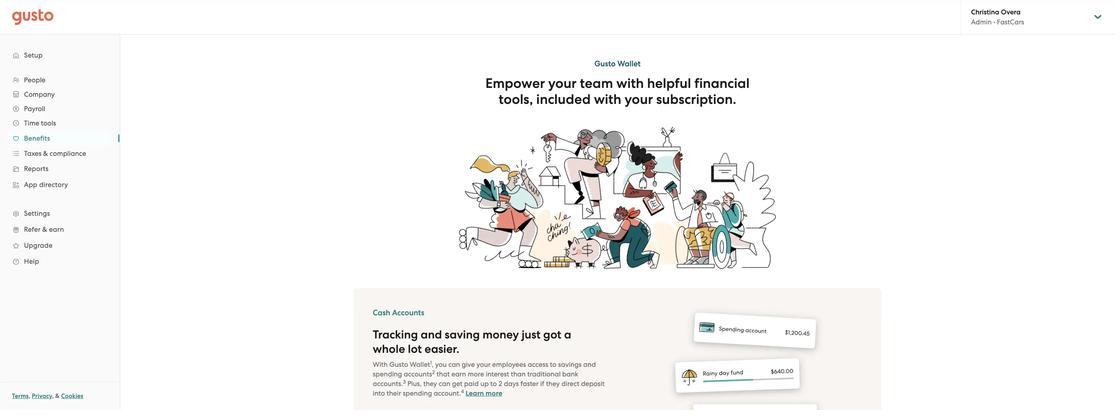 Task type: vqa. For each thing, say whether or not it's contained in the screenshot.
See
no



Task type: locate. For each thing, give the bounding box(es) containing it.
admin
[[972, 18, 992, 26]]

up
[[481, 380, 489, 388]]

home image
[[12, 9, 54, 25]]

to inside plus, they can get paid up to 2 days faster if they direct deposit into their spending account.
[[491, 380, 497, 388]]

1 vertical spatial and
[[584, 361, 596, 369]]

1 vertical spatial earn
[[452, 370, 466, 378]]

can inside plus, they can get paid up to 2 days faster if they direct deposit into their spending account.
[[439, 380, 451, 388]]

spending up accounts. in the bottom of the page
[[373, 370, 402, 378]]

gusto inside the with gusto wallet 1
[[390, 361, 408, 369]]

and up easier.
[[421, 328, 442, 342]]

more down up
[[486, 390, 503, 398]]

, left you
[[432, 361, 434, 369]]

& right refer
[[42, 226, 47, 234]]

spending down plus,
[[403, 390, 432, 398]]

0 horizontal spatial they
[[424, 380, 437, 388]]

upgrade link
[[8, 239, 112, 253]]

people
[[24, 76, 46, 84]]

refer & earn
[[24, 226, 64, 234]]

•
[[994, 18, 996, 26]]

0 horizontal spatial wallet
[[410, 361, 430, 369]]

list
[[0, 73, 120, 270]]

, you can give your employees access to savings and spending accounts
[[373, 361, 596, 378]]

they right the "if" at the left
[[546, 380, 560, 388]]

they down accounts on the left
[[424, 380, 437, 388]]

1 horizontal spatial they
[[546, 380, 560, 388]]

reports link
[[8, 162, 112, 176]]

gusto up team
[[595, 59, 616, 68]]

1 vertical spatial &
[[42, 226, 47, 234]]

into
[[373, 390, 385, 398]]

1 horizontal spatial gusto
[[595, 59, 616, 68]]

0 horizontal spatial to
[[491, 380, 497, 388]]

payroll button
[[8, 102, 112, 116]]

0 horizontal spatial more
[[468, 370, 484, 378]]

gusto down whole
[[390, 361, 408, 369]]

1 horizontal spatial your
[[549, 75, 577, 92]]

& inside dropdown button
[[43, 150, 48, 158]]

0 horizontal spatial 2
[[432, 370, 435, 376]]

1 horizontal spatial more
[[486, 390, 503, 398]]

more
[[468, 370, 484, 378], [486, 390, 503, 398]]

0 vertical spatial to
[[550, 361, 557, 369]]

they
[[424, 380, 437, 388], [546, 380, 560, 388]]

0 vertical spatial wallet
[[618, 59, 641, 68]]

earn up the get
[[452, 370, 466, 378]]

gusto wallet
[[595, 59, 641, 68]]

2 horizontal spatial your
[[625, 91, 653, 108]]

time
[[24, 119, 39, 127]]

can inside , you can give your employees access to savings and spending accounts
[[449, 361, 460, 369]]

easier.
[[425, 342, 460, 356]]

1 vertical spatial can
[[439, 380, 451, 388]]

0 horizontal spatial and
[[421, 328, 442, 342]]

1 vertical spatial spending
[[403, 390, 432, 398]]

, left cookies "button"
[[52, 393, 54, 400]]

traditional
[[528, 370, 561, 378]]

gusto
[[595, 59, 616, 68], [390, 361, 408, 369]]

3
[[403, 379, 406, 385]]

0 vertical spatial can
[[449, 361, 460, 369]]

wallet up "empower your team with helpful financial tools, included with your subscription."
[[618, 59, 641, 68]]

earn
[[49, 226, 64, 234], [452, 370, 466, 378]]

0 vertical spatial and
[[421, 328, 442, 342]]

refer & earn link
[[8, 223, 112, 237]]

that earn more interest than traditional bank accounts.
[[373, 370, 579, 388]]

to up traditional
[[550, 361, 557, 369]]

more inside 4 learn more
[[486, 390, 503, 398]]

and
[[421, 328, 442, 342], [584, 361, 596, 369]]

privacy link
[[32, 393, 52, 400]]

1 vertical spatial 2
[[499, 380, 503, 388]]

with gusto wallet 1
[[373, 360, 432, 369]]

tools,
[[499, 91, 533, 108]]

app directory
[[24, 181, 68, 189]]

, left privacy
[[29, 393, 30, 400]]

fastcars
[[998, 18, 1025, 26]]

0 vertical spatial more
[[468, 370, 484, 378]]

savings goals image
[[668, 308, 825, 411]]

their
[[387, 390, 401, 398]]

to
[[550, 361, 557, 369], [491, 380, 497, 388]]

can down that
[[439, 380, 451, 388]]

0 horizontal spatial earn
[[49, 226, 64, 234]]

more inside 'that earn more interest than traditional bank accounts.'
[[468, 370, 484, 378]]

to inside , you can give your employees access to savings and spending accounts
[[550, 361, 557, 369]]

paid
[[464, 380, 479, 388]]

1 horizontal spatial earn
[[452, 370, 466, 378]]

more for earn
[[468, 370, 484, 378]]

,
[[432, 361, 434, 369], [29, 393, 30, 400], [52, 393, 54, 400]]

1 horizontal spatial spending
[[403, 390, 432, 398]]

1 horizontal spatial and
[[584, 361, 596, 369]]

4 learn more
[[461, 389, 503, 398]]

benefits
[[24, 134, 50, 142]]

tracking
[[373, 328, 418, 342]]

upgrade
[[24, 242, 53, 250]]

2 horizontal spatial ,
[[432, 361, 434, 369]]

earn up the upgrade link
[[49, 226, 64, 234]]

and up deposit
[[584, 361, 596, 369]]

if
[[541, 380, 545, 388]]

& inside "link"
[[42, 226, 47, 234]]

can
[[449, 361, 460, 369], [439, 380, 451, 388]]

2 down interest
[[499, 380, 503, 388]]

1 horizontal spatial to
[[550, 361, 557, 369]]

0 vertical spatial &
[[43, 150, 48, 158]]

to right up
[[491, 380, 497, 388]]

employees
[[492, 361, 526, 369]]

1 vertical spatial more
[[486, 390, 503, 398]]

spending inside , you can give your employees access to savings and spending accounts
[[373, 370, 402, 378]]

0 horizontal spatial your
[[477, 361, 491, 369]]

1 they from the left
[[424, 380, 437, 388]]

& for compliance
[[43, 150, 48, 158]]

& left cookies "button"
[[55, 393, 60, 400]]

1 vertical spatial gusto
[[390, 361, 408, 369]]

get
[[452, 380, 463, 388]]

1 vertical spatial to
[[491, 380, 497, 388]]

0 horizontal spatial spending
[[373, 370, 402, 378]]

more for learn
[[486, 390, 503, 398]]

company button
[[8, 87, 112, 102]]

benefits link
[[8, 131, 112, 146]]

people making the most of financial tools image
[[459, 127, 776, 269]]

cookies button
[[61, 392, 83, 401]]

time tools button
[[8, 116, 112, 130]]

& right taxes
[[43, 150, 48, 158]]

a
[[564, 328, 572, 342]]

helpful
[[648, 75, 692, 92]]

empower your team with helpful financial tools, included with your subscription.
[[486, 75, 750, 108]]

days
[[504, 380, 519, 388]]

0 horizontal spatial gusto
[[390, 361, 408, 369]]

0 vertical spatial 2
[[432, 370, 435, 376]]

with
[[617, 75, 644, 92], [594, 91, 622, 108]]

wallet up accounts on the left
[[410, 361, 430, 369]]

0 vertical spatial spending
[[373, 370, 402, 378]]

compliance
[[50, 150, 86, 158]]

team
[[580, 75, 614, 92]]

got
[[544, 328, 562, 342]]

setup
[[24, 51, 43, 59]]

1 vertical spatial wallet
[[410, 361, 430, 369]]

earn inside 'that earn more interest than traditional bank accounts.'
[[452, 370, 466, 378]]

more up paid
[[468, 370, 484, 378]]

1 horizontal spatial 2
[[499, 380, 503, 388]]

0 vertical spatial earn
[[49, 226, 64, 234]]

0 vertical spatial gusto
[[595, 59, 616, 68]]

2 left that
[[432, 370, 435, 376]]

can right you
[[449, 361, 460, 369]]

lot
[[408, 342, 422, 356]]

spending
[[373, 370, 402, 378], [403, 390, 432, 398]]



Task type: describe. For each thing, give the bounding box(es) containing it.
financial
[[695, 75, 750, 92]]

whole
[[373, 342, 405, 356]]

privacy
[[32, 393, 52, 400]]

christina
[[972, 8, 1000, 16]]

setup link
[[8, 48, 112, 62]]

access
[[528, 361, 549, 369]]

2 they from the left
[[546, 380, 560, 388]]

refer
[[24, 226, 41, 234]]

help
[[24, 258, 39, 266]]

give
[[462, 361, 475, 369]]

just
[[522, 328, 541, 342]]

faster
[[521, 380, 539, 388]]

subscription.
[[657, 91, 737, 108]]

help link
[[8, 255, 112, 269]]

earn inside "link"
[[49, 226, 64, 234]]

settings link
[[8, 207, 112, 221]]

time tools
[[24, 119, 56, 127]]

directory
[[39, 181, 68, 189]]

christina overa admin • fastcars
[[972, 8, 1025, 26]]

empower
[[486, 75, 545, 92]]

accounts
[[392, 308, 425, 318]]

with
[[373, 361, 388, 369]]

app directory link
[[8, 178, 112, 192]]

2 vertical spatial &
[[55, 393, 60, 400]]

accounts
[[404, 370, 432, 378]]

savings
[[558, 361, 582, 369]]

people button
[[8, 73, 112, 87]]

0 horizontal spatial ,
[[29, 393, 30, 400]]

tools
[[41, 119, 56, 127]]

that
[[437, 370, 450, 378]]

account.
[[434, 390, 461, 398]]

you
[[436, 361, 447, 369]]

taxes & compliance button
[[8, 146, 112, 161]]

settings
[[24, 210, 50, 218]]

saving
[[445, 328, 480, 342]]

cash accounts
[[373, 308, 425, 318]]

terms
[[12, 393, 29, 400]]

interest
[[486, 370, 510, 378]]

learn
[[466, 390, 484, 398]]

taxes & compliance
[[24, 150, 86, 158]]

can for they
[[439, 380, 451, 388]]

plus, they can get paid up to 2 days faster if they direct deposit into their spending account.
[[373, 380, 605, 398]]

app
[[24, 181, 37, 189]]

terms link
[[12, 393, 29, 400]]

tracking and saving money just got a whole lot easier.
[[373, 328, 572, 356]]

gusto navigation element
[[0, 34, 120, 283]]

& for earn
[[42, 226, 47, 234]]

4
[[461, 389, 464, 395]]

terms , privacy , & cookies
[[12, 393, 83, 400]]

included
[[537, 91, 591, 108]]

1 horizontal spatial wallet
[[618, 59, 641, 68]]

money
[[483, 328, 519, 342]]

2 inside plus, they can get paid up to 2 days faster if they direct deposit into their spending account.
[[499, 380, 503, 388]]

and inside , you can give your employees access to savings and spending accounts
[[584, 361, 596, 369]]

direct
[[562, 380, 580, 388]]

, inside , you can give your employees access to savings and spending accounts
[[432, 361, 434, 369]]

payroll
[[24, 105, 45, 113]]

bank
[[563, 370, 579, 378]]

list containing people
[[0, 73, 120, 270]]

cookies
[[61, 393, 83, 400]]

overa
[[1002, 8, 1021, 16]]

than
[[511, 370, 526, 378]]

1
[[430, 360, 432, 366]]

can for you
[[449, 361, 460, 369]]

cash
[[373, 308, 391, 318]]

taxes
[[24, 150, 41, 158]]

plus,
[[408, 380, 422, 388]]

wallet inside the with gusto wallet 1
[[410, 361, 430, 369]]

1 horizontal spatial ,
[[52, 393, 54, 400]]

learn more link
[[466, 390, 503, 398]]

and inside tracking and saving money just got a whole lot easier.
[[421, 328, 442, 342]]

company
[[24, 90, 55, 98]]

reports
[[24, 165, 49, 173]]

your inside , you can give your employees access to savings and spending accounts
[[477, 361, 491, 369]]

spending inside plus, they can get paid up to 2 days faster if they direct deposit into their spending account.
[[403, 390, 432, 398]]

deposit
[[581, 380, 605, 388]]



